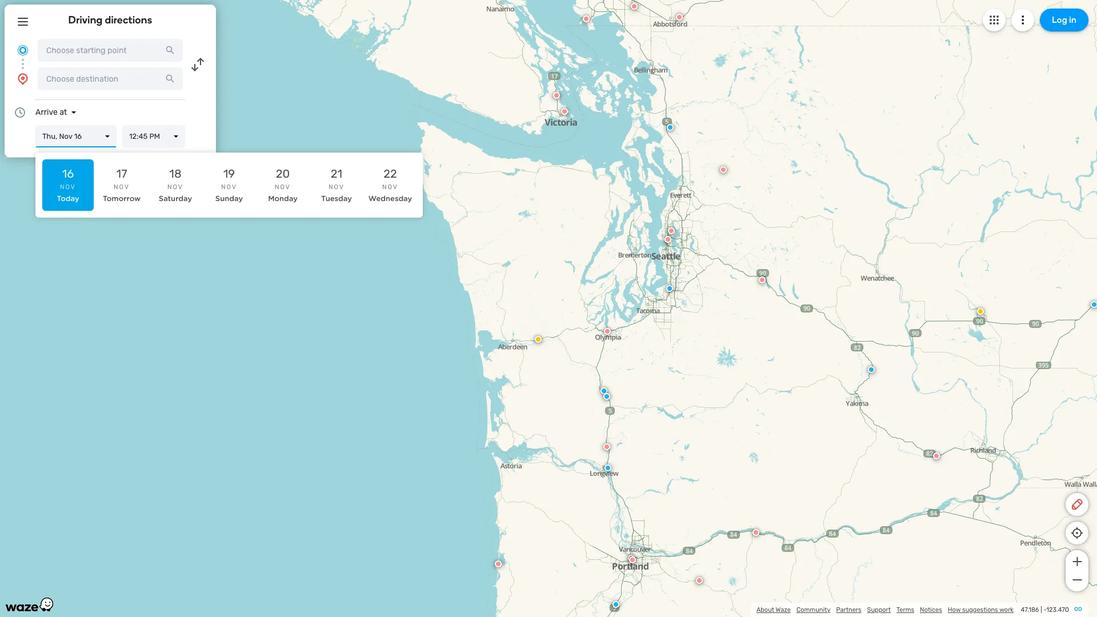 Task type: describe. For each thing, give the bounding box(es) containing it.
saturday
[[159, 194, 192, 203]]

clock image
[[13, 106, 27, 119]]

arrive at
[[35, 107, 67, 117]]

current location image
[[16, 43, 30, 57]]

about waze link
[[757, 606, 791, 614]]

waze
[[776, 606, 791, 614]]

terms
[[897, 606, 914, 614]]

monday
[[268, 194, 298, 203]]

driving directions
[[68, 14, 152, 26]]

nov for 18
[[167, 183, 183, 191]]

nov for 16
[[60, 183, 76, 191]]

arrive
[[35, 107, 58, 117]]

20
[[276, 167, 290, 181]]

partners link
[[836, 606, 862, 614]]

21 nov tuesday
[[321, 167, 352, 203]]

17 nov tomorrow
[[103, 167, 141, 203]]

17 option
[[96, 159, 147, 211]]

driving
[[68, 14, 103, 26]]

notices
[[920, 606, 942, 614]]

22 nov wednesday
[[368, 167, 412, 203]]

pencil image
[[1070, 498, 1084, 511]]

Choose destination text field
[[38, 67, 183, 90]]

22 option
[[365, 159, 416, 211]]

notices link
[[920, 606, 942, 614]]

0 vertical spatial police image
[[667, 124, 674, 131]]

16 nov today
[[57, 167, 79, 203]]

16 option
[[42, 159, 94, 211]]

16 inside 16 nov today
[[62, 167, 74, 181]]

12:45 pm
[[129, 132, 160, 141]]

thu,
[[42, 132, 57, 141]]

wednesday
[[368, 194, 412, 203]]

17
[[116, 167, 127, 181]]

thu, nov 16
[[42, 132, 82, 141]]

directions
[[105, 14, 152, 26]]

link image
[[1074, 605, 1083, 614]]

12:45 pm list box
[[122, 125, 185, 148]]

how suggestions work link
[[948, 606, 1014, 614]]

terms link
[[897, 606, 914, 614]]

today
[[57, 194, 79, 203]]

nov for thu,
[[59, 132, 72, 141]]

-
[[1044, 606, 1047, 614]]

2 vertical spatial road closed image
[[495, 561, 502, 567]]

community link
[[797, 606, 831, 614]]

47.186
[[1021, 606, 1039, 614]]

nov for 22
[[382, 183, 398, 191]]

partners
[[836, 606, 862, 614]]

zoom in image
[[1070, 555, 1084, 569]]

sunday
[[215, 194, 243, 203]]

zoom out image
[[1070, 573, 1084, 587]]

support link
[[867, 606, 891, 614]]



Task type: locate. For each thing, give the bounding box(es) containing it.
1 vertical spatial 16
[[62, 167, 74, 181]]

1 vertical spatial police image
[[669, 258, 675, 265]]

tuesday
[[321, 194, 352, 203]]

police image
[[667, 124, 674, 131], [669, 258, 675, 265], [654, 289, 661, 296]]

nov inside list box
[[59, 132, 72, 141]]

road closed image
[[633, 1, 640, 8], [553, 92, 560, 99], [568, 104, 575, 111], [604, 328, 611, 335], [630, 555, 637, 562]]

nov inside 22 nov wednesday
[[382, 183, 398, 191]]

nov right thu,
[[59, 132, 72, 141]]

how
[[948, 606, 961, 614]]

hazard image
[[1061, 545, 1068, 551]]

18 option
[[150, 159, 201, 211]]

|
[[1041, 606, 1042, 614]]

about
[[757, 606, 774, 614]]

47.186 | -123.470
[[1021, 606, 1069, 614]]

nov up sunday
[[221, 183, 237, 191]]

nov for 17
[[114, 183, 130, 191]]

nov up the tomorrow at the left top of page
[[114, 183, 130, 191]]

nov up the "tuesday"
[[329, 183, 345, 191]]

16 inside list box
[[74, 132, 82, 141]]

hazard image
[[535, 336, 542, 343]]

community
[[797, 606, 831, 614]]

about waze community partners support terms notices how suggestions work
[[757, 606, 1014, 614]]

21
[[331, 167, 342, 181]]

0 vertical spatial road closed image
[[673, 17, 680, 23]]

21 option
[[311, 159, 362, 211]]

18 nov saturday
[[159, 167, 192, 203]]

1 vertical spatial road closed image
[[671, 226, 678, 233]]

nov for 20
[[275, 183, 291, 191]]

nov inside the 19 nov sunday
[[221, 183, 237, 191]]

tomorrow
[[103, 194, 141, 203]]

nov inside 16 nov today
[[60, 183, 76, 191]]

18
[[169, 167, 182, 181]]

nov inside 18 nov saturday
[[167, 183, 183, 191]]

thu, nov 16 list box
[[35, 125, 117, 148]]

location image
[[16, 72, 30, 86]]

16 right thu,
[[74, 132, 82, 141]]

Choose starting point text field
[[38, 39, 183, 62]]

nov inside 17 nov tomorrow
[[114, 183, 130, 191]]

nov inside 20 nov monday
[[275, 183, 291, 191]]

nov
[[59, 132, 72, 141], [60, 183, 76, 191], [114, 183, 130, 191], [167, 183, 183, 191], [221, 183, 237, 191], [275, 183, 291, 191], [329, 183, 345, 191], [382, 183, 398, 191]]

12:45
[[129, 132, 148, 141]]

road closed image
[[673, 17, 680, 23], [671, 226, 678, 233], [495, 561, 502, 567]]

19
[[223, 167, 235, 181]]

nov up wednesday
[[382, 183, 398, 191]]

nov up today
[[60, 183, 76, 191]]

work
[[1000, 606, 1014, 614]]

19 nov sunday
[[215, 167, 243, 203]]

support
[[867, 606, 891, 614]]

2 vertical spatial police image
[[654, 289, 661, 296]]

nov up saturday
[[167, 183, 183, 191]]

suggestions
[[962, 606, 998, 614]]

nov for 19
[[221, 183, 237, 191]]

pm
[[149, 132, 160, 141]]

at
[[60, 107, 67, 117]]

20 nov monday
[[268, 167, 298, 203]]

16 up today
[[62, 167, 74, 181]]

19 option
[[203, 159, 255, 211]]

nov up monday
[[275, 183, 291, 191]]

16
[[74, 132, 82, 141], [62, 167, 74, 181]]

22
[[384, 167, 397, 181]]

20 option
[[257, 159, 309, 211]]

nov for 21
[[329, 183, 345, 191]]

123.470
[[1047, 606, 1069, 614]]

0 vertical spatial 16
[[74, 132, 82, 141]]

nov inside '21 nov tuesday'
[[329, 183, 345, 191]]



Task type: vqa. For each thing, say whether or not it's contained in the screenshot.
Navigation
no



